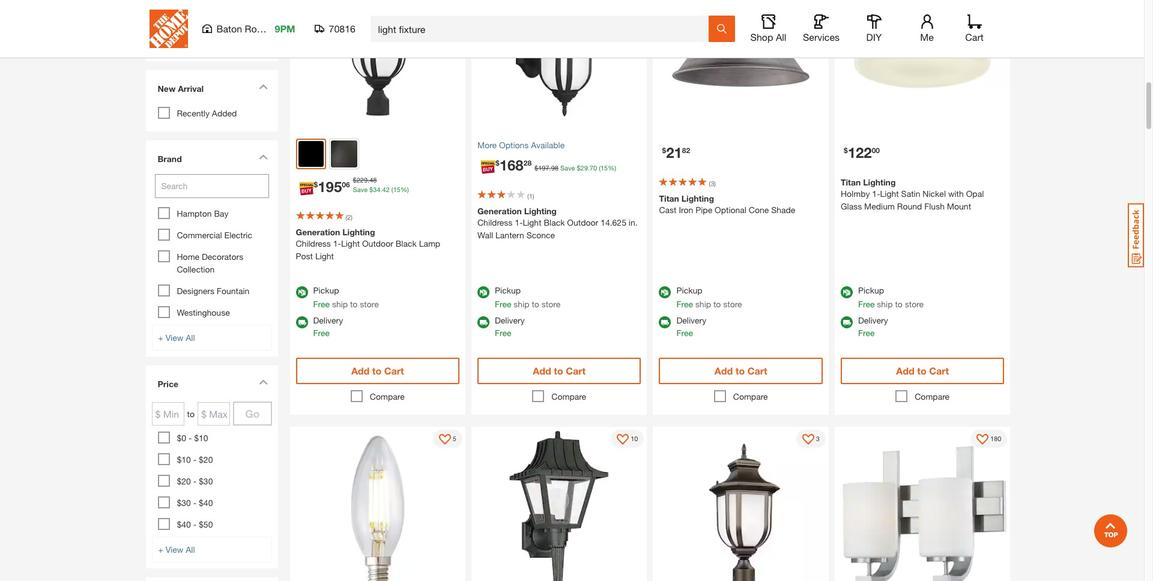 Task type: locate. For each thing, give the bounding box(es) containing it.
titan for holmby
[[841, 177, 861, 188]]

0 vertical spatial +
[[158, 332, 163, 343]]

( for ( 3 )
[[709, 180, 711, 188]]

0 vertical spatial $40
[[199, 498, 213, 508]]

$ inside the $ 168 28
[[496, 159, 500, 168]]

2 horizontal spatial 1-
[[872, 189, 880, 199]]

5 button
[[433, 430, 462, 448]]

1 star symbol image from the left
[[185, 14, 203, 32]]

3 pickup from the left
[[677, 285, 702, 296]]

caret icon image
[[259, 84, 268, 89], [259, 154, 268, 159], [259, 379, 268, 385]]

1 vertical spatial %)
[[401, 186, 409, 194]]

choose
[[196, 41, 224, 51]]

1 display image from the left
[[439, 434, 451, 446]]

1 horizontal spatial $10
[[194, 433, 208, 443]]

%) for 195
[[401, 186, 409, 194]]

+ view all link for westinghouse
[[152, 325, 272, 350]]

lighting inside generation lighting childress 1-light black outdoor 14.625 in. wall lantern sconce
[[524, 206, 557, 217]]

designers
[[177, 286, 214, 296]]

lighting up medium on the right
[[863, 177, 896, 188]]

price-range-lowerBound telephone field
[[152, 402, 184, 426]]

- up $30 - $40
[[193, 476, 197, 486]]

display image
[[439, 434, 451, 446], [802, 434, 814, 446], [977, 434, 989, 446]]

%) inside $ 229 . 48 save $ 34 . 42 ( 15 %)
[[401, 186, 409, 194]]

2 ship from the left
[[514, 299, 529, 309]]

$40 left $50
[[177, 519, 191, 529]]

0 horizontal spatial black
[[396, 238, 417, 249]]

light inside generation lighting childress 1-light black outdoor 14.625 in. wall lantern sconce
[[523, 218, 542, 228]]

21
[[666, 144, 682, 161]]

0 horizontal spatial available for pickup image
[[296, 286, 308, 299]]

0 horizontal spatial $20
[[177, 476, 191, 486]]

42
[[382, 186, 390, 194]]

titan lighting holmby 1-light satin nickel with opal glass medium round flush mount
[[841, 177, 984, 212]]

add to cart
[[351, 365, 404, 377], [533, 365, 586, 377], [715, 365, 767, 377], [896, 365, 949, 377]]

delivery for childress 1-light black outdoor 14.625 in. wall lantern sconce image
[[495, 315, 525, 326]]

$ for 195
[[314, 180, 318, 189]]

(
[[599, 164, 601, 172], [709, 180, 711, 188], [392, 186, 393, 194], [527, 192, 529, 200], [346, 213, 347, 221]]

available for pickup image
[[659, 286, 671, 299], [841, 286, 853, 299]]

add to cart for childress 1-light black outdoor 14.625 in. wall lantern sconce image
[[533, 365, 586, 377]]

1 available for pickup image from the left
[[296, 286, 308, 299]]

1 horizontal spatial titan
[[841, 177, 861, 188]]

2 vertical spatial 1-
[[333, 238, 341, 249]]

3 add to cart button from the left
[[659, 358, 823, 384]]

1 available shipping image from the left
[[659, 317, 671, 329]]

0 vertical spatial save
[[560, 164, 575, 172]]

15 for 168
[[601, 164, 608, 172]]

1 horizontal spatial black
[[544, 218, 565, 228]]

( up pipe
[[709, 180, 711, 188]]

0 vertical spatial generation
[[477, 206, 522, 217]]

commercial
[[177, 230, 222, 240]]

light down 2
[[341, 238, 360, 249]]

add to cart button for 21 available shipping image
[[659, 358, 823, 384]]

cart for cast iron pipe optional cone shade image
[[748, 365, 767, 377]]

06
[[342, 180, 350, 189]]

( right 70
[[599, 164, 601, 172]]

- for $20
[[193, 476, 197, 486]]

4 pickup from the left
[[858, 285, 884, 296]]

0 horizontal spatial save
[[353, 186, 368, 194]]

0 vertical spatial view
[[166, 332, 183, 343]]

+ for $40 - $50
[[158, 544, 163, 555]]

- right $0
[[189, 433, 192, 443]]

1 + view all from the top
[[158, 332, 195, 343]]

0 horizontal spatial available shipping image
[[659, 317, 671, 329]]

1 horizontal spatial available for pickup image
[[841, 286, 853, 299]]

1 vertical spatial + view all
[[158, 544, 195, 555]]

2 star symbol image from the left
[[203, 14, 221, 32]]

+ view all down westinghouse
[[158, 332, 195, 343]]

$10 down $0
[[177, 454, 191, 465]]

0 horizontal spatial $10
[[177, 454, 191, 465]]

childress up post
[[296, 238, 331, 249]]

$ left 82
[[662, 146, 666, 155]]

3 delivery from the left
[[677, 315, 706, 326]]

services button
[[802, 14, 841, 43]]

outdoor inside generation lighting childress 1-light outdoor black lamp post light
[[362, 238, 393, 249]]

to
[[350, 299, 358, 309], [532, 299, 539, 309], [714, 299, 721, 309], [895, 299, 903, 309], [372, 365, 382, 377], [554, 365, 563, 377], [736, 365, 745, 377], [917, 365, 927, 377], [187, 409, 195, 419]]

0 vertical spatial %)
[[608, 164, 616, 172]]

0 horizontal spatial 15
[[393, 186, 401, 194]]

( down the 06
[[346, 213, 347, 221]]

shop all
[[751, 31, 786, 43]]

star symbol image up please choose a rating
[[203, 14, 221, 32]]

lighting inside the titan lighting holmby 1-light satin nickel with opal glass medium round flush mount
[[863, 177, 896, 188]]

3 pickup free ship to store from the left
[[677, 285, 742, 309]]

titan lighting cast iron pipe optional cone shade
[[659, 194, 795, 215]]

1- inside generation lighting childress 1-light black outdoor 14.625 in. wall lantern sconce
[[515, 218, 523, 228]]

1 add to cart from the left
[[351, 365, 404, 377]]

3 inside dropdown button
[[816, 435, 820, 443]]

cart
[[965, 31, 984, 43], [384, 365, 404, 377], [566, 365, 586, 377], [748, 365, 767, 377], [929, 365, 949, 377]]

1 horizontal spatial 3
[[816, 435, 820, 443]]

1 vertical spatial 15
[[393, 186, 401, 194]]

Search text field
[[155, 174, 269, 198]]

1 vertical spatial )
[[533, 192, 534, 200]]

$ inside $ 122 00
[[844, 146, 848, 155]]

titan up holmby
[[841, 177, 861, 188]]

childress for 168
[[477, 218, 513, 228]]

satin
[[901, 189, 920, 199]]

3 compare from the left
[[733, 392, 768, 402]]

1 vertical spatial + view all link
[[152, 537, 272, 563]]

2 compare from the left
[[552, 392, 586, 402]]

$ inside $ 195 06
[[314, 180, 318, 189]]

3
[[711, 180, 714, 188], [816, 435, 820, 443]]

%) right "42"
[[401, 186, 409, 194]]

available shipping image for 21
[[659, 317, 671, 329]]

2 star symbol image from the left
[[221, 14, 239, 32]]

available shipping image
[[659, 317, 671, 329], [841, 317, 853, 329]]

store
[[360, 299, 379, 309], [542, 299, 560, 309], [723, 299, 742, 309], [905, 299, 924, 309]]

sconce
[[527, 230, 555, 241]]

add to cart button
[[296, 358, 459, 384], [477, 358, 641, 384], [659, 358, 823, 384], [841, 358, 1005, 384]]

childress for 195
[[296, 238, 331, 249]]

1 horizontal spatial display image
[[802, 434, 814, 446]]

pickup
[[313, 285, 339, 296], [495, 285, 521, 296], [677, 285, 702, 296], [858, 285, 884, 296]]

2 vertical spatial all
[[186, 544, 195, 555]]

available for pickup image down post
[[296, 286, 308, 299]]

2 caret icon image from the top
[[259, 154, 268, 159]]

1 vertical spatial 1-
[[515, 218, 523, 228]]

+ view all link down westinghouse link
[[152, 325, 272, 350]]

- up $20 - $30 link
[[193, 454, 197, 465]]

15 inside $ 229 . 48 save $ 34 . 42 ( 15 %)
[[393, 186, 401, 194]]

0 horizontal spatial available shipping image
[[296, 317, 308, 329]]

1 ship from the left
[[332, 299, 348, 309]]

$40
[[199, 498, 213, 508], [177, 519, 191, 529]]

pickup free ship to store for childress 1-light black outdoor 14.625 in. wall lantern sconce image
[[495, 285, 560, 309]]

0 vertical spatial )
[[714, 180, 716, 188]]

0 vertical spatial caret icon image
[[259, 84, 268, 89]]

star symbol image up a
[[221, 14, 239, 32]]

$ left the 06
[[314, 180, 318, 189]]

2 available for pickup image from the left
[[841, 286, 853, 299]]

1 compare from the left
[[370, 392, 405, 402]]

0 horizontal spatial childress
[[296, 238, 331, 249]]

1 vertical spatial +
[[158, 544, 163, 555]]

caret icon image up 'go' button
[[259, 379, 268, 385]]

1 horizontal spatial 15
[[601, 164, 608, 172]]

3 add to cart from the left
[[715, 365, 767, 377]]

( down 28
[[527, 192, 529, 200]]

1 vertical spatial all
[[186, 332, 195, 343]]

compare for childress 1-light outdoor black lamp post light image
[[370, 392, 405, 402]]

lighting inside generation lighting childress 1-light outdoor black lamp post light
[[343, 227, 375, 237]]

( inside $ 229 . 48 save $ 34 . 42 ( 15 %)
[[392, 186, 393, 194]]

0 vertical spatial childress
[[477, 218, 513, 228]]

$ right the 06
[[353, 176, 357, 184]]

+ view all link
[[152, 325, 272, 350], [152, 537, 272, 563]]

2 horizontal spatial display image
[[977, 434, 989, 446]]

opal
[[966, 189, 984, 199]]

3 ship from the left
[[695, 299, 711, 309]]

10 button
[[611, 430, 644, 448]]

save down '229'
[[353, 186, 368, 194]]

82
[[682, 146, 690, 155]]

add for holmby 1-light satin nickel with opal glass medium round flush mount image
[[896, 365, 915, 377]]

please
[[169, 41, 194, 51]]

1 horizontal spatial %)
[[608, 164, 616, 172]]

all inside button
[[776, 31, 786, 43]]

3 delivery free from the left
[[677, 315, 706, 338]]

delivery free
[[313, 315, 343, 338], [495, 315, 525, 338], [677, 315, 706, 338], [858, 315, 888, 338]]

caret icon image inside price link
[[259, 379, 268, 385]]

+ view all link for $40 - $50
[[152, 537, 272, 563]]

0 horizontal spatial generation
[[296, 227, 340, 237]]

caret icon image for price
[[259, 379, 268, 385]]

$10 right $0
[[194, 433, 208, 443]]

0 horizontal spatial %)
[[401, 186, 409, 194]]

lighting down 1
[[524, 206, 557, 217]]

4 compare from the left
[[915, 392, 950, 402]]

0 horizontal spatial 3
[[711, 180, 714, 188]]

1 vertical spatial caret icon image
[[259, 154, 268, 159]]

caret icon image inside the new arrival link
[[259, 84, 268, 89]]

- up $40 - $50
[[193, 498, 197, 508]]

$ 122 00
[[844, 144, 880, 161]]

1 pickup from the left
[[313, 285, 339, 296]]

all right shop
[[776, 31, 786, 43]]

star symbol image up please
[[185, 14, 203, 32]]

lighting down 2
[[343, 227, 375, 237]]

1- down $ 195 06
[[333, 238, 341, 249]]

1 available for pickup image from the left
[[659, 286, 671, 299]]

1- for 195
[[333, 238, 341, 249]]

save right the 98
[[560, 164, 575, 172]]

2 add to cart from the left
[[533, 365, 586, 377]]

0 vertical spatial all
[[776, 31, 786, 43]]

titan for cast
[[659, 194, 679, 204]]

10
[[631, 435, 638, 443]]

1 horizontal spatial save
[[560, 164, 575, 172]]

titan inside titan lighting cast iron pipe optional cone shade
[[659, 194, 679, 204]]

3 caret icon image from the top
[[259, 379, 268, 385]]

all for electric
[[186, 332, 195, 343]]

4 add from the left
[[896, 365, 915, 377]]

1 pickup free ship to store from the left
[[313, 285, 379, 309]]

0 horizontal spatial $40
[[177, 519, 191, 529]]

0 vertical spatial $30
[[199, 476, 213, 486]]

+ view all down $40 - $50 link
[[158, 544, 195, 555]]

lighting up pipe
[[682, 194, 714, 204]]

childress 1-light outdoor black lamp post light image
[[290, 0, 465, 133]]

caret icon image inside the brand "link"
[[259, 154, 268, 159]]

$ right 28
[[535, 164, 538, 172]]

2
[[347, 213, 351, 221]]

2 delivery free from the left
[[495, 315, 525, 338]]

childress
[[477, 218, 513, 228], [296, 238, 331, 249]]

lighting inside titan lighting cast iron pipe optional cone shade
[[682, 194, 714, 204]]

polycarbonate outdoor collection 1-light black outdoor wall lantern sconce image
[[471, 427, 647, 581]]

caret icon image left black image
[[259, 154, 268, 159]]

westinghouse link
[[177, 307, 230, 317]]

black
[[544, 218, 565, 228], [396, 238, 417, 249]]

view down $40 - $50 link
[[166, 544, 183, 555]]

$ for 197
[[535, 164, 538, 172]]

star symbol image
[[167, 14, 185, 32], [221, 14, 239, 32], [239, 14, 257, 32]]

generation up post
[[296, 227, 340, 237]]

$30 up $40 - $50
[[177, 498, 191, 508]]

0 vertical spatial titan
[[841, 177, 861, 188]]

star symbol image up rating
[[239, 14, 257, 32]]

outdoor left 'lamp'
[[362, 238, 393, 249]]

4 pickup free ship to store from the left
[[858, 285, 924, 309]]

delivery for cast iron pipe optional cone shade image
[[677, 315, 706, 326]]

2 available for pickup image from the left
[[477, 286, 490, 299]]

display image inside the 5 dropdown button
[[439, 434, 451, 446]]

$ for 21
[[662, 146, 666, 155]]

add to cart for cast iron pipe optional cone shade image
[[715, 365, 767, 377]]

$ down more at left
[[496, 159, 500, 168]]

1- for 168
[[515, 218, 523, 228]]

1 view from the top
[[166, 332, 183, 343]]

48
[[369, 176, 377, 184]]

black image
[[298, 141, 324, 167]]

1 delivery free from the left
[[313, 315, 343, 338]]

1- up the lantern
[[515, 218, 523, 228]]

( for ( 2 )
[[346, 213, 347, 221]]

shop all button
[[749, 14, 788, 43]]

available shipping image for 195
[[296, 317, 308, 329]]

available shipping image
[[296, 317, 308, 329], [477, 317, 490, 329]]

2 available shipping image from the left
[[841, 317, 853, 329]]

3 add from the left
[[715, 365, 733, 377]]

2 + from the top
[[158, 544, 163, 555]]

2 display image from the left
[[802, 434, 814, 446]]

0 vertical spatial 3
[[711, 180, 714, 188]]

pickup for childress 1-light outdoor black lamp post light image
[[313, 285, 339, 296]]

compare for holmby 1-light satin nickel with opal glass medium round flush mount image
[[915, 392, 950, 402]]

generation inside generation lighting childress 1-light black outdoor 14.625 in. wall lantern sconce
[[477, 206, 522, 217]]

brand link
[[152, 146, 272, 174]]

1-
[[872, 189, 880, 199], [515, 218, 523, 228], [333, 238, 341, 249]]

cart for childress 1-light black outdoor 14.625 in. wall lantern sconce image
[[566, 365, 586, 377]]

$20 up $20 - $30 link
[[199, 454, 213, 465]]

1 add from the left
[[351, 365, 370, 377]]

black inside generation lighting childress 1-light black outdoor 14.625 in. wall lantern sconce
[[544, 218, 565, 228]]

light up medium on the right
[[880, 189, 899, 199]]

1 star symbol image from the left
[[167, 14, 185, 32]]

3 button
[[796, 430, 826, 448]]

$ for 229
[[353, 176, 357, 184]]

1 horizontal spatial available for pickup image
[[477, 286, 490, 299]]

1 vertical spatial generation
[[296, 227, 340, 237]]

arrival
[[178, 83, 204, 93]]

generation inside generation lighting childress 1-light outdoor black lamp post light
[[296, 227, 340, 237]]

4 delivery from the left
[[858, 315, 888, 326]]

1- up medium on the right
[[872, 189, 880, 199]]

1 vertical spatial view
[[166, 544, 183, 555]]

0 horizontal spatial titan
[[659, 194, 679, 204]]

ship
[[332, 299, 348, 309], [514, 299, 529, 309], [695, 299, 711, 309], [877, 299, 893, 309]]

1 horizontal spatial generation
[[477, 206, 522, 217]]

light right post
[[315, 251, 334, 261]]

services
[[803, 31, 840, 43]]

( for ( 1 )
[[527, 192, 529, 200]]

the home depot logo image
[[149, 10, 188, 48]]

baton
[[217, 23, 242, 34]]

0 horizontal spatial available for pickup image
[[659, 286, 671, 299]]

all down $40 - $50 link
[[186, 544, 195, 555]]

197
[[538, 164, 549, 172]]

1 vertical spatial 3
[[816, 435, 820, 443]]

price link
[[152, 372, 272, 399]]

2 add to cart button from the left
[[477, 358, 641, 384]]

2 pickup free ship to store from the left
[[495, 285, 560, 309]]

1 vertical spatial $40
[[177, 519, 191, 529]]

round
[[897, 202, 922, 212]]

)
[[714, 180, 716, 188], [533, 192, 534, 200], [351, 213, 353, 221]]

add
[[351, 365, 370, 377], [533, 365, 551, 377], [715, 365, 733, 377], [896, 365, 915, 377]]

available for pickup image for 21
[[659, 286, 671, 299]]

1 horizontal spatial outdoor
[[567, 218, 598, 228]]

4 store from the left
[[905, 299, 924, 309]]

lighting for satin
[[863, 177, 896, 188]]

display image for 3
[[802, 434, 814, 446]]

save
[[560, 164, 575, 172], [353, 186, 368, 194]]

$ inside "$ 21 82"
[[662, 146, 666, 155]]

00
[[872, 146, 880, 155]]

0 vertical spatial outdoor
[[567, 218, 598, 228]]

me button
[[908, 14, 946, 43]]

view down westinghouse link
[[166, 332, 183, 343]]

1 caret icon image from the top
[[259, 84, 268, 89]]

star symbol image
[[185, 14, 203, 32], [203, 14, 221, 32]]

childress inside generation lighting childress 1-light black outdoor 14.625 in. wall lantern sconce
[[477, 218, 513, 228]]

2 add from the left
[[533, 365, 551, 377]]

2 delivery from the left
[[495, 315, 525, 326]]

0 vertical spatial $10
[[194, 433, 208, 443]]

5
[[453, 435, 456, 443]]

2 available shipping image from the left
[[477, 317, 490, 329]]

lighting for optional
[[682, 194, 714, 204]]

1 delivery from the left
[[313, 315, 343, 326]]

229
[[357, 176, 368, 184]]

2 store from the left
[[542, 299, 560, 309]]

childress up wall
[[477, 218, 513, 228]]

1 vertical spatial titan
[[659, 194, 679, 204]]

display image inside 180 dropdown button
[[977, 434, 989, 446]]

price-range-upperBound telephone field
[[198, 402, 230, 426]]

0 horizontal spatial )
[[351, 213, 353, 221]]

0 vertical spatial + view all link
[[152, 325, 272, 350]]

3 display image from the left
[[977, 434, 989, 446]]

black left 'lamp'
[[396, 238, 417, 249]]

childress inside generation lighting childress 1-light outdoor black lamp post light
[[296, 238, 331, 249]]

cast
[[659, 205, 677, 215]]

1 horizontal spatial 1-
[[515, 218, 523, 228]]

4 add to cart button from the left
[[841, 358, 1005, 384]]

go button
[[233, 402, 272, 426]]

0 vertical spatial 1-
[[872, 189, 880, 199]]

1 + view all link from the top
[[152, 325, 272, 350]]

titan
[[841, 177, 861, 188], [659, 194, 679, 204]]

1 vertical spatial childress
[[296, 238, 331, 249]]

1 horizontal spatial $30
[[199, 476, 213, 486]]

0 vertical spatial 15
[[601, 164, 608, 172]]

add to cart button for available shipping icon related to 168
[[477, 358, 641, 384]]

1 vertical spatial save
[[353, 186, 368, 194]]

view
[[166, 332, 183, 343], [166, 544, 183, 555]]

0 horizontal spatial display image
[[439, 434, 451, 446]]

outdoor left 14.625
[[567, 218, 598, 228]]

display image inside 3 dropdown button
[[802, 434, 814, 446]]

nickel
[[923, 189, 946, 199]]

1 add to cart button from the left
[[296, 358, 459, 384]]

store for childress 1-light black outdoor 14.625 in. wall lantern sconce image
[[542, 299, 560, 309]]

0 vertical spatial + view all
[[158, 332, 195, 343]]

generation up the lantern
[[477, 206, 522, 217]]

save inside $ 229 . 48 save $ 34 . 42 ( 15 %)
[[353, 186, 368, 194]]

home decorators collection
[[177, 251, 243, 274]]

star symbol image up please
[[167, 14, 185, 32]]

- for $10
[[193, 454, 197, 465]]

0 horizontal spatial 1-
[[333, 238, 341, 249]]

1 store from the left
[[360, 299, 379, 309]]

0 horizontal spatial outdoor
[[362, 238, 393, 249]]

1 horizontal spatial available shipping image
[[841, 317, 853, 329]]

$30 - $40
[[177, 498, 213, 508]]

delivery free for childress 1-light black outdoor 14.625 in. wall lantern sconce image
[[495, 315, 525, 338]]

4 ship from the left
[[877, 299, 893, 309]]

compare for childress 1-light black outdoor 14.625 in. wall lantern sconce image
[[552, 392, 586, 402]]

caret icon image down rouge
[[259, 84, 268, 89]]

1 horizontal spatial available shipping image
[[477, 317, 490, 329]]

1 vertical spatial $30
[[177, 498, 191, 508]]

ship for childress 1-light outdoor black lamp post light image
[[332, 299, 348, 309]]

1 vertical spatial black
[[396, 238, 417, 249]]

1 vertical spatial outdoor
[[362, 238, 393, 249]]

1 available shipping image from the left
[[296, 317, 308, 329]]

( right "42"
[[392, 186, 393, 194]]

1- inside generation lighting childress 1-light outdoor black lamp post light
[[333, 238, 341, 249]]

0 vertical spatial black
[[544, 218, 565, 228]]

2 pickup from the left
[[495, 285, 521, 296]]

1 horizontal spatial )
[[533, 192, 534, 200]]

available for pickup image
[[296, 286, 308, 299], [477, 286, 490, 299]]

price
[[158, 379, 178, 389]]

post
[[296, 251, 313, 261]]

free
[[313, 299, 330, 309], [495, 299, 511, 309], [677, 299, 693, 309], [858, 299, 875, 309], [313, 328, 330, 338], [495, 328, 511, 338], [677, 328, 693, 338], [858, 328, 875, 338]]

caret icon image for new arrival
[[259, 84, 268, 89]]

1 horizontal spatial $20
[[199, 454, 213, 465]]

$50
[[199, 519, 213, 529]]

all down westinghouse
[[186, 332, 195, 343]]

2 vertical spatial caret icon image
[[259, 379, 268, 385]]

titan up cast
[[659, 194, 679, 204]]

diy
[[866, 31, 882, 43]]

1 + from the top
[[158, 332, 163, 343]]

2 + view all link from the top
[[152, 537, 272, 563]]

light up sconce
[[523, 218, 542, 228]]

available for pickup image down wall
[[477, 286, 490, 299]]

3 store from the left
[[723, 299, 742, 309]]

- left $50
[[193, 519, 197, 529]]

lighting for black
[[524, 206, 557, 217]]

add to cart for holmby 1-light satin nickel with opal glass medium round flush mount image
[[896, 365, 949, 377]]

$ for 122
[[844, 146, 848, 155]]

black up sconce
[[544, 218, 565, 228]]

2 vertical spatial )
[[351, 213, 353, 221]]

15 right "42"
[[393, 186, 401, 194]]

2 view from the top
[[166, 544, 183, 555]]

titan inside the titan lighting holmby 1-light satin nickel with opal glass medium round flush mount
[[841, 177, 861, 188]]

4 delivery free from the left
[[858, 315, 888, 338]]

2 + view all from the top
[[158, 544, 195, 555]]

$40 up $50
[[199, 498, 213, 508]]

%) right 70
[[608, 164, 616, 172]]

$30 up $30 - $40
[[199, 476, 213, 486]]

$ left '00' on the top right of the page
[[844, 146, 848, 155]]

4 add to cart from the left
[[896, 365, 949, 377]]

view for westinghouse
[[166, 332, 183, 343]]

- for $40
[[193, 519, 197, 529]]

15 right 70
[[601, 164, 608, 172]]

1 horizontal spatial childress
[[477, 218, 513, 228]]

$
[[662, 146, 666, 155], [844, 146, 848, 155], [496, 159, 500, 168], [535, 164, 538, 172], [577, 164, 581, 172], [353, 176, 357, 184], [314, 180, 318, 189], [369, 186, 373, 194]]

+ view all link down $50
[[152, 537, 272, 563]]

pickup for childress 1-light black outdoor 14.625 in. wall lantern sconce image
[[495, 285, 521, 296]]

$20 up $30 - $40
[[177, 476, 191, 486]]

light inside the titan lighting holmby 1-light satin nickel with opal glass medium round flush mount
[[880, 189, 899, 199]]



Task type: vqa. For each thing, say whether or not it's contained in the screenshot.
the middle lacecap
no



Task type: describe. For each thing, give the bounding box(es) containing it.
lantern
[[496, 230, 524, 241]]

added
[[212, 108, 237, 118]]

cast iron pipe optional cone shade image
[[653, 0, 829, 133]]

+ view all for westinghouse
[[158, 332, 195, 343]]

$0
[[177, 433, 186, 443]]

light for satin
[[880, 189, 899, 199]]

ship for childress 1-light black outdoor 14.625 in. wall lantern sconce image
[[514, 299, 529, 309]]

add to cart for childress 1-light outdoor black lamp post light image
[[351, 365, 404, 377]]

+ for westinghouse
[[158, 332, 163, 343]]

collection
[[177, 264, 215, 274]]

lamp
[[419, 238, 440, 249]]

with
[[948, 189, 964, 199]]

add for cast iron pipe optional cone shade image
[[715, 365, 733, 377]]

pickup free ship to store for holmby 1-light satin nickel with opal glass medium round flush mount image
[[858, 285, 924, 309]]

- for $0
[[189, 433, 192, 443]]

delivery for holmby 1-light satin nickel with opal glass medium round flush mount image
[[858, 315, 888, 326]]

light for outdoor
[[341, 238, 360, 249]]

180 button
[[971, 430, 1008, 448]]

store for cast iron pipe optional cone shade image
[[723, 299, 742, 309]]

home decorators collection link
[[177, 251, 243, 274]]

childress 1-light antique bronze post lantern image
[[653, 427, 829, 581]]

store for childress 1-light outdoor black lamp post light image
[[360, 299, 379, 309]]

new arrival link
[[152, 76, 272, 104]]

lighting for outdoor
[[343, 227, 375, 237]]

34
[[373, 186, 380, 194]]

new
[[158, 83, 176, 93]]

70816 button
[[314, 23, 356, 35]]

flush
[[925, 202, 945, 212]]

1
[[529, 192, 533, 200]]

pipe
[[696, 205, 712, 215]]

cart for holmby 1-light satin nickel with opal glass medium round flush mount image
[[929, 365, 949, 377]]

glass
[[841, 202, 862, 212]]

brand
[[158, 153, 182, 164]]

antique bronze image
[[331, 141, 358, 168]]

display image for 5
[[439, 434, 451, 446]]

available shipping image for 122
[[841, 317, 853, 329]]

save for 195
[[353, 186, 368, 194]]

1 vertical spatial $20
[[177, 476, 191, 486]]

caret icon image for brand
[[259, 154, 268, 159]]

29
[[581, 164, 588, 172]]

delivery for childress 1-light outdoor black lamp post light image
[[313, 315, 343, 326]]

ship for cast iron pipe optional cone shade image
[[695, 299, 711, 309]]

designers fountain
[[177, 286, 249, 296]]

9pm
[[275, 23, 295, 34]]

rouge
[[245, 23, 273, 34]]

$ 21 82
[[662, 144, 690, 161]]

light for black
[[523, 218, 542, 228]]

$ for 168
[[496, 159, 500, 168]]

new arrival
[[158, 83, 204, 93]]

designers fountain link
[[177, 286, 249, 296]]

rating
[[233, 41, 254, 51]]

122
[[848, 144, 872, 161]]

hampton
[[177, 208, 212, 218]]

70
[[590, 164, 597, 172]]

$30 - $40 link
[[177, 498, 213, 508]]

3 star symbol image from the left
[[239, 14, 257, 32]]

shade
[[771, 205, 795, 215]]

view for $40 - $50
[[166, 544, 183, 555]]

optional
[[715, 205, 747, 215]]

iron
[[679, 205, 693, 215]]

2 horizontal spatial )
[[714, 180, 716, 188]]

168
[[500, 157, 524, 174]]

me
[[920, 31, 934, 43]]

display image for 180
[[977, 434, 989, 446]]

available for pickup image for 195
[[296, 286, 308, 299]]

1- inside the titan lighting holmby 1-light satin nickel with opal glass medium round flush mount
[[872, 189, 880, 199]]

all for -
[[186, 544, 195, 555]]

compare for cast iron pipe optional cone shade image
[[733, 392, 768, 402]]

delivery free for holmby 1-light satin nickel with opal glass medium round flush mount image
[[858, 315, 888, 338]]

pickup free ship to store for childress 1-light outdoor black lamp post light image
[[313, 285, 379, 309]]

home
[[177, 251, 199, 262]]

available
[[531, 140, 565, 150]]

pendenza 2-light brushed nickel bath fixture image
[[835, 427, 1011, 581]]

hampton bay link
[[177, 208, 229, 218]]

) for 168
[[533, 192, 534, 200]]

$ 168 28
[[496, 157, 532, 174]]

pickup for holmby 1-light satin nickel with opal glass medium round flush mount image
[[858, 285, 884, 296]]

$ 195 06
[[314, 179, 350, 195]]

14.625
[[601, 218, 626, 228]]

$40 - $50
[[177, 519, 213, 529]]

holmby 1-light satin nickel with opal glass medium round flush mount image
[[835, 0, 1011, 133]]

display image
[[617, 434, 629, 446]]

add for childress 1-light black outdoor 14.625 in. wall lantern sconce image
[[533, 365, 551, 377]]

please choose a rating
[[169, 41, 254, 51]]

feedback link image
[[1128, 203, 1144, 268]]

bay
[[214, 208, 229, 218]]

a
[[226, 41, 231, 51]]

$0 - $10 link
[[177, 433, 208, 443]]

pickup for cast iron pipe optional cone shade image
[[677, 285, 702, 296]]

1 horizontal spatial $40
[[199, 498, 213, 508]]

28
[[524, 159, 532, 168]]

recently added
[[177, 108, 237, 118]]

$0 - $10
[[177, 433, 208, 443]]

go
[[245, 407, 260, 420]]

black inside generation lighting childress 1-light outdoor black lamp post light
[[396, 238, 417, 249]]

holmby
[[841, 189, 870, 199]]

+ view all for $40 - $50
[[158, 544, 195, 555]]

$40 - $50 link
[[177, 519, 213, 529]]

mount
[[947, 202, 971, 212]]

medium
[[864, 202, 895, 212]]

- for $30
[[193, 498, 197, 508]]

baton rouge 9pm
[[217, 23, 295, 34]]

1 vertical spatial $10
[[177, 454, 191, 465]]

$ down '48'
[[369, 186, 373, 194]]

add to cart button for available shipping icon corresponding to 195
[[296, 358, 459, 384]]

delivery free for childress 1-light outdoor black lamp post light image
[[313, 315, 343, 338]]

$20 - $30
[[177, 476, 213, 486]]

( 3 )
[[709, 180, 716, 188]]

0 vertical spatial $20
[[199, 454, 213, 465]]

available for pickup image for 168
[[477, 286, 490, 299]]

childress 1-light black outdoor 14.625 in. wall lantern sconce image
[[471, 0, 647, 133]]

$10 - $20 link
[[177, 454, 213, 465]]

more options available link
[[477, 139, 641, 152]]

cart for childress 1-light outdoor black lamp post light image
[[384, 365, 404, 377]]

%) for 168
[[608, 164, 616, 172]]

add to cart button for 122 available shipping image
[[841, 358, 1005, 384]]

generation for 168
[[477, 206, 522, 217]]

0 horizontal spatial $30
[[177, 498, 191, 508]]

What can we help you find today? search field
[[378, 16, 708, 41]]

in.
[[629, 218, 638, 228]]

recently added link
[[177, 108, 237, 118]]

decorators
[[202, 251, 243, 262]]

( 2 )
[[346, 213, 353, 221]]

recently
[[177, 108, 210, 118]]

195
[[318, 179, 342, 195]]

$10 - $20
[[177, 454, 213, 465]]

15 for 195
[[393, 186, 401, 194]]

options
[[499, 140, 529, 150]]

pickup free ship to store for cast iron pipe optional cone shade image
[[677, 285, 742, 309]]

commercial electric link
[[177, 230, 252, 240]]

available for pickup image for 122
[[841, 286, 853, 299]]

ship for holmby 1-light satin nickel with opal glass medium round flush mount image
[[877, 299, 893, 309]]

outdoor inside generation lighting childress 1-light black outdoor 14.625 in. wall lantern sconce
[[567, 218, 598, 228]]

$ 197 . 98 save $ 29 . 70 ( 15 %)
[[535, 164, 616, 172]]

store for holmby 1-light satin nickel with opal glass medium round flush mount image
[[905, 299, 924, 309]]

70816
[[329, 23, 356, 34]]

$20 - $30 link
[[177, 476, 213, 486]]

electric
[[224, 230, 252, 240]]

delivery free for cast iron pipe optional cone shade image
[[677, 315, 706, 338]]

add for childress 1-light outdoor black lamp post light image
[[351, 365, 370, 377]]

$ left 70
[[577, 164, 581, 172]]

save for 168
[[560, 164, 575, 172]]

40-watt equivalent b10 dimmable led light bulb image
[[290, 427, 465, 581]]

available shipping image for 168
[[477, 317, 490, 329]]

180
[[990, 435, 1002, 443]]

commercial electric
[[177, 230, 252, 240]]

hampton bay
[[177, 208, 229, 218]]

generation for 195
[[296, 227, 340, 237]]

) for 195
[[351, 213, 353, 221]]

generation lighting childress 1-light black outdoor 14.625 in. wall lantern sconce
[[477, 206, 638, 241]]



